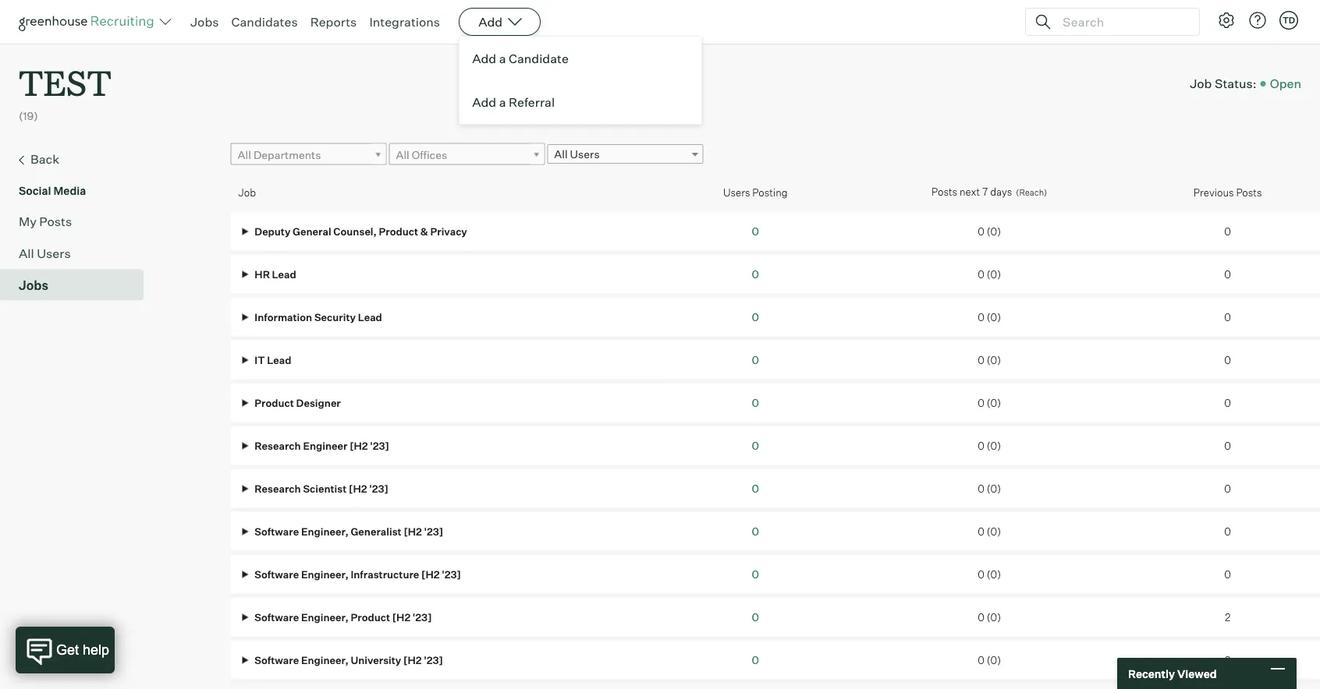 Task type: describe. For each thing, give the bounding box(es) containing it.
0 (0) for hr lead
[[978, 268, 1001, 281]]

all offices link
[[389, 143, 545, 166]]

it
[[255, 354, 265, 366]]

0 link for software engineer, infrastructure [h2 '23]
[[752, 568, 759, 582]]

users posting
[[723, 186, 788, 199]]

job for job
[[239, 186, 256, 199]]

integrations
[[369, 14, 440, 30]]

days
[[991, 186, 1013, 198]]

[h2 for university
[[404, 654, 422, 667]]

td
[[1283, 15, 1296, 25]]

general
[[293, 225, 331, 238]]

software engineer, infrastructure [h2 '23]
[[253, 569, 461, 581]]

0 (0) for information security lead
[[978, 311, 1001, 323]]

users for topmost all users link
[[570, 148, 600, 161]]

recently
[[1129, 668, 1175, 681]]

software engineer, product [h2 '23]
[[253, 611, 432, 624]]

software for software engineer, product [h2 '23]
[[255, 611, 299, 624]]

'23] right engineer
[[370, 440, 389, 452]]

scientist
[[303, 483, 347, 495]]

add for add a referral
[[472, 94, 497, 110]]

users for bottommost all users link
[[37, 246, 71, 261]]

departments
[[254, 148, 321, 162]]

engineer
[[303, 440, 348, 452]]

my
[[19, 214, 37, 229]]

reports
[[310, 14, 357, 30]]

my posts link
[[19, 212, 137, 231]]

information security lead
[[253, 311, 382, 323]]

candidates link
[[231, 14, 298, 30]]

[h2 for product
[[392, 611, 411, 624]]

test
[[19, 59, 112, 105]]

0 (0) for deputy general counsel, product & privacy
[[978, 225, 1001, 238]]

0 link for research scientist [h2 '23]
[[752, 482, 759, 496]]

0 (0) for product designer
[[978, 397, 1001, 409]]

1 vertical spatial all users link
[[19, 244, 137, 263]]

all users for topmost all users link
[[554, 148, 600, 161]]

'23] for product
[[413, 611, 432, 624]]

integrations link
[[369, 14, 440, 30]]

[h2 for generalist
[[404, 526, 422, 538]]

back
[[30, 151, 59, 167]]

job for job status:
[[1190, 76, 1212, 91]]

recently viewed
[[1129, 668, 1217, 681]]

counsel,
[[334, 225, 377, 238]]

0 vertical spatial product
[[379, 225, 418, 238]]

research engineer [h2 '23]
[[253, 440, 389, 452]]

(0) for hr lead
[[987, 268, 1001, 281]]

media
[[53, 184, 86, 198]]

previous posts
[[1194, 186, 1262, 199]]

(reach)
[[1016, 187, 1048, 198]]

2
[[1225, 611, 1231, 624]]

1 horizontal spatial posts
[[932, 186, 958, 198]]

(0) for information security lead
[[987, 311, 1001, 323]]

status:
[[1215, 76, 1257, 91]]

engineer, for product
[[301, 611, 349, 624]]

0 (0) for software engineer, infrastructure [h2 '23]
[[978, 569, 1001, 581]]

candidates
[[231, 14, 298, 30]]

engineer, for generalist
[[301, 526, 349, 538]]

(0) for software engineer, generalist [h2 '23]
[[987, 526, 1001, 538]]

posts next 7 days (reach)
[[932, 186, 1048, 198]]

lead for hr lead
[[272, 268, 296, 281]]

infrastructure
[[351, 569, 419, 581]]

offices
[[412, 148, 447, 162]]

add for add a candidate
[[472, 51, 497, 66]]

generalist
[[351, 526, 402, 538]]

'23] for generalist
[[424, 526, 443, 538]]

0 vertical spatial all users link
[[547, 145, 703, 164]]

[h2 for infrastructure
[[422, 569, 440, 581]]

hr lead
[[253, 268, 296, 281]]

referral
[[509, 94, 555, 110]]

0 (0) for software engineer, university [h2 '23]
[[978, 654, 1001, 667]]

software for software engineer, infrastructure [h2 '23]
[[255, 569, 299, 581]]

back link
[[19, 150, 137, 170]]

0 link for product designer
[[752, 396, 759, 410]]

'23] up the generalist
[[369, 483, 389, 495]]

'23] for university
[[424, 654, 443, 667]]

0 horizontal spatial jobs
[[19, 278, 48, 293]]

test link
[[19, 44, 112, 109]]

7
[[983, 186, 988, 198]]

previous
[[1194, 186, 1234, 199]]

posts for previous posts
[[1237, 186, 1262, 199]]

engineer, for infrastructure
[[301, 569, 349, 581]]

1 vertical spatial lead
[[358, 311, 382, 323]]

information
[[255, 311, 312, 323]]

a for referral
[[499, 94, 506, 110]]

university
[[351, 654, 401, 667]]

0 (0) for it lead
[[978, 354, 1001, 366]]

social
[[19, 184, 51, 198]]

posting
[[753, 186, 788, 199]]

'23] for infrastructure
[[442, 569, 461, 581]]

all for topmost all users link
[[554, 148, 568, 161]]

test (19)
[[19, 59, 112, 123]]



Task type: vqa. For each thing, say whether or not it's contained in the screenshot.


Task type: locate. For each thing, give the bounding box(es) containing it.
0 vertical spatial all users
[[554, 148, 600, 161]]

users down my posts
[[37, 246, 71, 261]]

1 horizontal spatial all users
[[554, 148, 600, 161]]

all users down my posts
[[19, 246, 71, 261]]

10 0 link from the top
[[752, 611, 759, 625]]

1 vertical spatial jobs link
[[19, 276, 137, 295]]

users down add a referral link
[[570, 148, 600, 161]]

add a referral link
[[460, 80, 702, 124]]

lead right security
[[358, 311, 382, 323]]

add button
[[459, 8, 541, 36]]

software for software engineer, generalist [h2 '23]
[[255, 526, 299, 538]]

'23] right university
[[424, 654, 443, 667]]

add
[[479, 14, 503, 30], [472, 51, 497, 66], [472, 94, 497, 110]]

1 software from the top
[[255, 526, 299, 538]]

4 (0) from the top
[[987, 354, 1001, 366]]

7 0 (0) from the top
[[978, 483, 1001, 495]]

all departments
[[238, 148, 321, 162]]

jobs down my
[[19, 278, 48, 293]]

jobs
[[190, 14, 219, 30], [19, 278, 48, 293]]

configure image
[[1218, 11, 1236, 30]]

0 horizontal spatial all users
[[19, 246, 71, 261]]

9 (0) from the top
[[987, 569, 1001, 581]]

add a referral
[[472, 94, 555, 110]]

all users
[[554, 148, 600, 161], [19, 246, 71, 261]]

[h2 down infrastructure
[[392, 611, 411, 624]]

3 software from the top
[[255, 611, 299, 624]]

1 horizontal spatial jobs
[[190, 14, 219, 30]]

1 0 (0) from the top
[[978, 225, 1001, 238]]

posts right my
[[39, 214, 72, 229]]

7 0 link from the top
[[752, 482, 759, 496]]

5 0 link from the top
[[752, 396, 759, 410]]

all
[[554, 148, 568, 161], [238, 148, 251, 162], [396, 148, 410, 162], [19, 246, 34, 261]]

(0) for software engineer, product [h2 '23]
[[987, 611, 1001, 624]]

6 0 (0) from the top
[[978, 440, 1001, 452]]

all for bottommost all users link
[[19, 246, 34, 261]]

2 research from the top
[[255, 483, 301, 495]]

0 vertical spatial research
[[255, 440, 301, 452]]

0 vertical spatial lead
[[272, 268, 296, 281]]

research left scientist at the bottom of page
[[255, 483, 301, 495]]

lead right the "hr"
[[272, 268, 296, 281]]

hr
[[255, 268, 270, 281]]

next
[[960, 186, 980, 198]]

0 horizontal spatial users
[[37, 246, 71, 261]]

product designer
[[253, 397, 341, 409]]

0 link for it lead
[[752, 353, 759, 367]]

td button
[[1277, 8, 1302, 33]]

(19)
[[19, 109, 38, 123]]

lead right it
[[267, 354, 291, 366]]

0 vertical spatial a
[[499, 51, 506, 66]]

my posts
[[19, 214, 72, 229]]

4 0 link from the top
[[752, 353, 759, 367]]

a for candidate
[[499, 51, 506, 66]]

job left "status:"
[[1190, 76, 1212, 91]]

1 vertical spatial a
[[499, 94, 506, 110]]

11 0 (0) from the top
[[978, 654, 1001, 667]]

add for add
[[479, 14, 503, 30]]

(0) for it lead
[[987, 354, 1001, 366]]

[h2 right engineer
[[350, 440, 368, 452]]

0 horizontal spatial posts
[[39, 214, 72, 229]]

a left referral
[[499, 94, 506, 110]]

job
[[1190, 76, 1212, 91], [239, 186, 256, 199]]

lead
[[272, 268, 296, 281], [358, 311, 382, 323], [267, 354, 291, 366]]

candidate
[[509, 51, 569, 66]]

it lead
[[253, 354, 291, 366]]

0 (0) for software engineer, product [h2 '23]
[[978, 611, 1001, 624]]

&
[[421, 225, 428, 238]]

0 vertical spatial jobs link
[[190, 14, 219, 30]]

add a candidate link
[[460, 37, 702, 80]]

all inside all offices 'link'
[[396, 148, 410, 162]]

all for all offices 'link'
[[396, 148, 410, 162]]

engineer, up software engineer, university [h2 '23]
[[301, 611, 349, 624]]

research down product designer
[[255, 440, 301, 452]]

'23] right the generalist
[[424, 526, 443, 538]]

1 horizontal spatial users
[[570, 148, 600, 161]]

engineer, down software engineer, product [h2 '23]
[[301, 654, 349, 667]]

1 horizontal spatial job
[[1190, 76, 1212, 91]]

product left &
[[379, 225, 418, 238]]

job status:
[[1190, 76, 1257, 91]]

[h2 right infrastructure
[[422, 569, 440, 581]]

all users for bottommost all users link
[[19, 246, 71, 261]]

product up university
[[351, 611, 390, 624]]

3 0 link from the top
[[752, 310, 759, 324]]

2 vertical spatial add
[[472, 94, 497, 110]]

jobs left candidates link
[[190, 14, 219, 30]]

a
[[499, 51, 506, 66], [499, 94, 506, 110]]

0 vertical spatial add
[[479, 14, 503, 30]]

software for software engineer, university [h2 '23]
[[255, 654, 299, 667]]

1 horizontal spatial jobs link
[[190, 14, 219, 30]]

9 0 (0) from the top
[[978, 569, 1001, 581]]

1 vertical spatial all users
[[19, 246, 71, 261]]

product down it lead on the left bottom
[[255, 397, 294, 409]]

2 0 link from the top
[[752, 267, 759, 281]]

0 (0)
[[978, 225, 1001, 238], [978, 268, 1001, 281], [978, 311, 1001, 323], [978, 354, 1001, 366], [978, 397, 1001, 409], [978, 440, 1001, 452], [978, 483, 1001, 495], [978, 526, 1001, 538], [978, 569, 1001, 581], [978, 611, 1001, 624], [978, 654, 1001, 667]]

jobs link down my posts link
[[19, 276, 137, 295]]

posts right previous
[[1237, 186, 1262, 199]]

jobs link left candidates link
[[190, 14, 219, 30]]

0 link for software engineer, university [h2 '23]
[[752, 654, 759, 667]]

engineer, up software engineer, product [h2 '23]
[[301, 569, 349, 581]]

software engineer, university [h2 '23]
[[253, 654, 443, 667]]

all inside the 'all departments' link
[[238, 148, 251, 162]]

software engineer, generalist [h2 '23]
[[253, 526, 443, 538]]

1 vertical spatial product
[[255, 397, 294, 409]]

3 engineer, from the top
[[301, 611, 349, 624]]

posts
[[932, 186, 958, 198], [1237, 186, 1262, 199], [39, 214, 72, 229]]

0 horizontal spatial jobs link
[[19, 276, 137, 295]]

research for scientist
[[255, 483, 301, 495]]

2 vertical spatial users
[[37, 246, 71, 261]]

1 a from the top
[[499, 51, 506, 66]]

(0) for research engineer [h2 '23]
[[987, 440, 1001, 452]]

1 vertical spatial users
[[723, 186, 750, 199]]

research
[[255, 440, 301, 452], [255, 483, 301, 495]]

add down add popup button
[[472, 51, 497, 66]]

0 horizontal spatial all users link
[[19, 244, 137, 263]]

0 link for software engineer, product [h2 '23]
[[752, 611, 759, 625]]

software
[[255, 526, 299, 538], [255, 569, 299, 581], [255, 611, 299, 624], [255, 654, 299, 667]]

all down my
[[19, 246, 34, 261]]

8 0 (0) from the top
[[978, 526, 1001, 538]]

reports link
[[310, 14, 357, 30]]

[h2 right university
[[404, 654, 422, 667]]

add a candidate
[[472, 51, 569, 66]]

1 horizontal spatial all users link
[[547, 145, 703, 164]]

0 vertical spatial jobs
[[190, 14, 219, 30]]

users
[[570, 148, 600, 161], [723, 186, 750, 199], [37, 246, 71, 261]]

4 software from the top
[[255, 654, 299, 667]]

security
[[314, 311, 356, 323]]

all offices
[[396, 148, 447, 162]]

open
[[1270, 76, 1302, 91]]

td button
[[1280, 11, 1299, 30]]

1 research from the top
[[255, 440, 301, 452]]

(0) for research scientist [h2 '23]
[[987, 483, 1001, 495]]

0 link for hr lead
[[752, 267, 759, 281]]

all for the 'all departments' link
[[238, 148, 251, 162]]

1 vertical spatial job
[[239, 186, 256, 199]]

2 horizontal spatial posts
[[1237, 186, 1262, 199]]

(0) for deputy general counsel, product & privacy
[[987, 225, 1001, 238]]

all users down add a referral link
[[554, 148, 600, 161]]

privacy
[[430, 225, 467, 238]]

(0) for software engineer, infrastructure [h2 '23]
[[987, 569, 1001, 581]]

a left candidate on the top of page
[[499, 51, 506, 66]]

designer
[[296, 397, 341, 409]]

research for engineer
[[255, 440, 301, 452]]

0
[[752, 225, 759, 238], [978, 225, 985, 238], [1225, 225, 1232, 238], [752, 267, 759, 281], [978, 268, 985, 281], [1225, 268, 1232, 281], [752, 310, 759, 324], [978, 311, 985, 323], [1225, 311, 1232, 323], [752, 353, 759, 367], [978, 354, 985, 366], [1225, 354, 1232, 366], [752, 396, 759, 410], [978, 397, 985, 409], [1225, 397, 1232, 409], [752, 439, 759, 453], [978, 440, 985, 452], [1225, 440, 1232, 452], [752, 482, 759, 496], [978, 483, 985, 495], [1225, 483, 1232, 495], [752, 525, 759, 539], [978, 526, 985, 538], [1225, 526, 1232, 538], [752, 568, 759, 582], [978, 569, 985, 581], [1225, 569, 1232, 581], [752, 611, 759, 625], [978, 611, 985, 624], [752, 654, 759, 667], [978, 654, 985, 667], [1225, 654, 1232, 667]]

6 (0) from the top
[[987, 440, 1001, 452]]

jobs link
[[190, 14, 219, 30], [19, 276, 137, 295]]

10 (0) from the top
[[987, 611, 1001, 624]]

product
[[379, 225, 418, 238], [255, 397, 294, 409], [351, 611, 390, 624]]

add up add a candidate
[[479, 14, 503, 30]]

2 horizontal spatial users
[[723, 186, 750, 199]]

2 software from the top
[[255, 569, 299, 581]]

2 engineer, from the top
[[301, 569, 349, 581]]

engineer, for university
[[301, 654, 349, 667]]

1 vertical spatial research
[[255, 483, 301, 495]]

'23] right infrastructure
[[442, 569, 461, 581]]

2 vertical spatial product
[[351, 611, 390, 624]]

5 (0) from the top
[[987, 397, 1001, 409]]

3 (0) from the top
[[987, 311, 1001, 323]]

0 (0) for research scientist [h2 '23]
[[978, 483, 1001, 495]]

0 link for software engineer, generalist [h2 '23]
[[752, 525, 759, 539]]

0 horizontal spatial job
[[239, 186, 256, 199]]

'23]
[[370, 440, 389, 452], [369, 483, 389, 495], [424, 526, 443, 538], [442, 569, 461, 581], [413, 611, 432, 624], [424, 654, 443, 667]]

'23] down infrastructure
[[413, 611, 432, 624]]

10 0 (0) from the top
[[978, 611, 1001, 624]]

job up deputy
[[239, 186, 256, 199]]

posts left next
[[932, 186, 958, 198]]

0 (0) for research engineer [h2 '23]
[[978, 440, 1001, 452]]

0 vertical spatial job
[[1190, 76, 1212, 91]]

all departments link
[[231, 143, 387, 166]]

[h2 right scientist at the bottom of page
[[349, 483, 367, 495]]

8 0 link from the top
[[752, 525, 759, 539]]

0 link for information security lead
[[752, 310, 759, 324]]

8 (0) from the top
[[987, 526, 1001, 538]]

6 0 link from the top
[[752, 439, 759, 453]]

0 link
[[752, 225, 759, 238], [752, 267, 759, 281], [752, 310, 759, 324], [752, 353, 759, 367], [752, 396, 759, 410], [752, 439, 759, 453], [752, 482, 759, 496], [752, 525, 759, 539], [752, 568, 759, 582], [752, 611, 759, 625], [752, 654, 759, 667]]

11 (0) from the top
[[987, 654, 1001, 667]]

all left the offices
[[396, 148, 410, 162]]

0 link for deputy general counsel, product & privacy
[[752, 225, 759, 238]]

7 (0) from the top
[[987, 483, 1001, 495]]

1 vertical spatial jobs
[[19, 278, 48, 293]]

all users link down my posts link
[[19, 244, 137, 263]]

2 vertical spatial lead
[[267, 354, 291, 366]]

1 engineer, from the top
[[301, 526, 349, 538]]

11 0 link from the top
[[752, 654, 759, 667]]

posts for my posts
[[39, 214, 72, 229]]

1 vertical spatial add
[[472, 51, 497, 66]]

add left referral
[[472, 94, 497, 110]]

research scientist [h2 '23]
[[253, 483, 389, 495]]

4 0 (0) from the top
[[978, 354, 1001, 366]]

5 0 (0) from the top
[[978, 397, 1001, 409]]

0 link for research engineer [h2 '23]
[[752, 439, 759, 453]]

td menu
[[459, 36, 703, 125]]

1 0 link from the top
[[752, 225, 759, 238]]

add inside popup button
[[479, 14, 503, 30]]

lead for it lead
[[267, 354, 291, 366]]

deputy general counsel, product & privacy
[[253, 225, 467, 238]]

engineer, down scientist at the bottom of page
[[301, 526, 349, 538]]

all users link down add a referral link
[[547, 145, 703, 164]]

greenhouse recruiting image
[[19, 12, 159, 31]]

(0) for product designer
[[987, 397, 1001, 409]]

(0)
[[987, 225, 1001, 238], [987, 268, 1001, 281], [987, 311, 1001, 323], [987, 354, 1001, 366], [987, 397, 1001, 409], [987, 440, 1001, 452], [987, 483, 1001, 495], [987, 526, 1001, 538], [987, 569, 1001, 581], [987, 611, 1001, 624], [987, 654, 1001, 667]]

deputy
[[255, 225, 291, 238]]

2 (0) from the top
[[987, 268, 1001, 281]]

all down add a referral link
[[554, 148, 568, 161]]

[h2 right the generalist
[[404, 526, 422, 538]]

3 0 (0) from the top
[[978, 311, 1001, 323]]

Search text field
[[1059, 11, 1186, 33]]

social media
[[19, 184, 86, 198]]

9 0 link from the top
[[752, 568, 759, 582]]

[h2
[[350, 440, 368, 452], [349, 483, 367, 495], [404, 526, 422, 538], [422, 569, 440, 581], [392, 611, 411, 624], [404, 654, 422, 667]]

all left departments
[[238, 148, 251, 162]]

4 engineer, from the top
[[301, 654, 349, 667]]

2 a from the top
[[499, 94, 506, 110]]

0 (0) for software engineer, generalist [h2 '23]
[[978, 526, 1001, 538]]

users left posting
[[723, 186, 750, 199]]

1 (0) from the top
[[987, 225, 1001, 238]]

all users link
[[547, 145, 703, 164], [19, 244, 137, 263]]

viewed
[[1178, 668, 1217, 681]]

engineer,
[[301, 526, 349, 538], [301, 569, 349, 581], [301, 611, 349, 624], [301, 654, 349, 667]]

0 vertical spatial users
[[570, 148, 600, 161]]

2 0 (0) from the top
[[978, 268, 1001, 281]]

(0) for software engineer, university [h2 '23]
[[987, 654, 1001, 667]]



